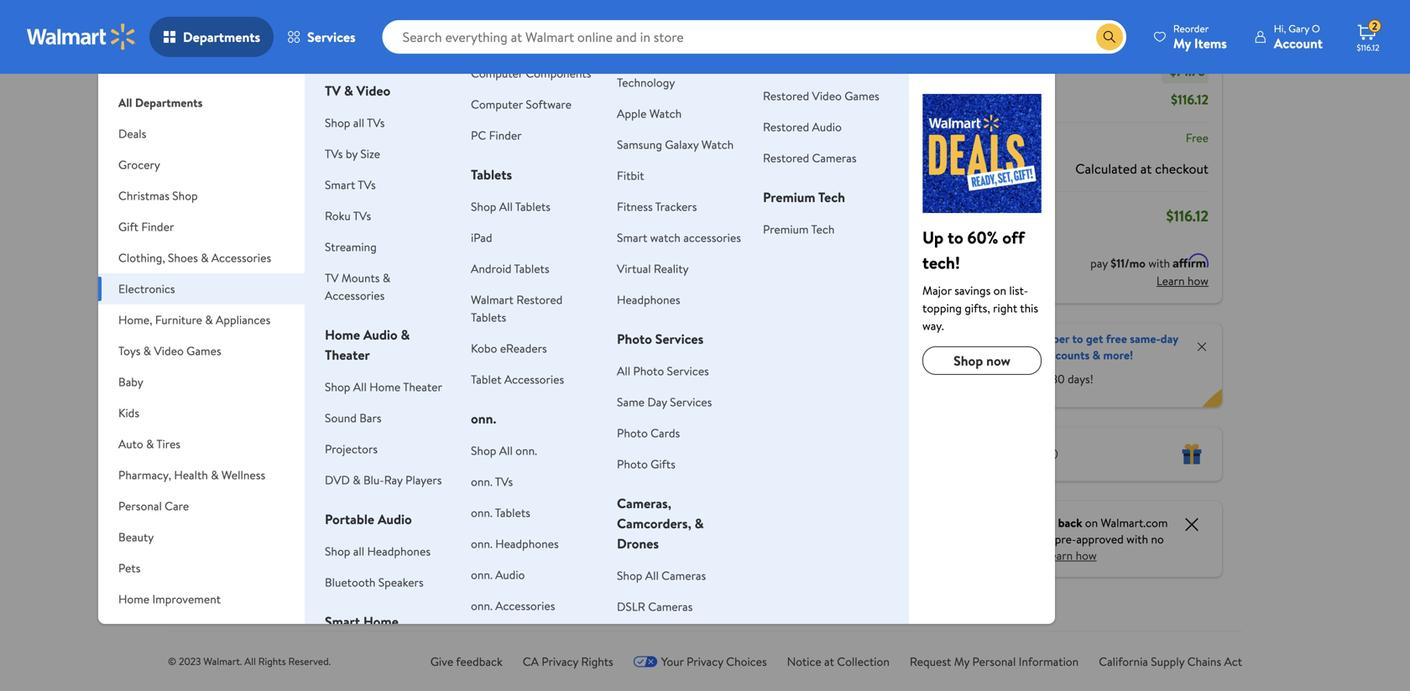 Task type: vqa. For each thing, say whether or not it's contained in the screenshot.
Home gifts 'Home'
no



Task type: describe. For each thing, give the bounding box(es) containing it.
all for audio
[[353, 543, 364, 560]]

back
[[1058, 515, 1082, 531]]

steel inside the now $348.00 $579.00 ge profile™ opal™ nugget ice maker with side tank, countertop icemaker, stainless steel
[[531, 498, 560, 516]]

tablets down the icemaker,
[[495, 505, 530, 521]]

pharmacy, health & wellness
[[118, 467, 265, 483]]

onn. for onn. accessories
[[471, 598, 492, 614]]

add button for now $348.00
[[481, 295, 542, 322]]

game
[[385, 420, 419, 439]]

restored inside walmart restored tablets
[[516, 292, 563, 308]]

deal for now $16.98
[[614, 194, 634, 208]]

audio for restored
[[812, 119, 842, 135]]

with inside the now $348.00 $579.00 ge profile™ opal™ nugget ice maker with side tank, countertop icemaker, stainless steel
[[537, 424, 562, 442]]

day up technology
[[620, 26, 635, 40]]

learn more about gifting image
[[1045, 448, 1059, 461]]

$349.00/ca
[[348, 383, 405, 399]]

count
[[608, 494, 644, 512]]

2 horizontal spatial headphones
[[617, 292, 680, 308]]

1 horizontal spatial how
[[1187, 273, 1209, 289]]

shop for cameras
[[617, 568, 642, 584]]

items
[[1194, 34, 1227, 52]]

furniture
[[155, 312, 202, 328]]

delivery
[[390, 26, 427, 40]]

photo for gifts
[[617, 456, 648, 473]]

speakers
[[378, 574, 424, 591]]

& inside "become a member to get free same-day delivery, gas discounts & more!"
[[1092, 347, 1100, 363]]

photo for cards
[[617, 425, 648, 441]]

shop inside christmas shop dropdown button
[[172, 188, 198, 204]]

at for notice
[[824, 654, 834, 670]]

all up xbox
[[353, 379, 367, 395]]

tank,
[[505, 442, 534, 461]]

deal group
[[737, 184, 837, 524]]

ca privacy rights link
[[523, 654, 613, 670]]

trackers
[[655, 198, 697, 215]]

day inside "become a member to get free same-day delivery, gas discounts & more!"
[[1160, 331, 1178, 347]]

android tablets
[[471, 261, 549, 277]]

chefman
[[218, 387, 272, 405]]

health
[[174, 467, 208, 483]]

shop for tablets
[[471, 198, 496, 215]]

2- up 'all departments' link
[[222, 26, 231, 40]]

tvs up size
[[367, 115, 385, 131]]

now $16.98 group
[[608, 184, 707, 512]]

& right health
[[211, 467, 219, 483]]

tvs for smart tvs
[[358, 177, 376, 193]]

smart tvs link
[[325, 177, 376, 193]]

0 vertical spatial learn how
[[1156, 273, 1209, 289]]

ca privacy rights
[[523, 654, 613, 670]]

right
[[993, 300, 1017, 316]]

console,
[[348, 439, 399, 457]]

smart for smart tvs
[[325, 177, 355, 193]]

ca
[[523, 654, 539, 670]]

2 premium from the top
[[763, 221, 809, 238]]

reserved.
[[288, 655, 331, 669]]

your
[[661, 654, 684, 670]]

finder for gift finder
[[141, 219, 174, 235]]

divider,
[[218, 461, 263, 479]]

gluten
[[658, 402, 697, 420]]

& left tires
[[146, 436, 154, 452]]

0 vertical spatial $116.12
[[1357, 42, 1379, 53]]

android tablets link
[[471, 261, 549, 277]]

tv for tv mounts & accessories
[[325, 270, 339, 286]]

all up grocery
[[118, 94, 132, 111]]

wearable
[[662, 57, 709, 73]]

x
[[418, 402, 426, 420]]

garden
[[158, 622, 195, 639]]

2
[[1372, 19, 1377, 33]]

choices
[[726, 654, 767, 670]]

deal for now $348.00
[[485, 194, 504, 208]]

2- down pickup
[[351, 50, 360, 64]]

& up shop all tvs
[[344, 81, 353, 100]]

samsung galaxy watch link
[[617, 136, 734, 153]]

gifts
[[651, 456, 675, 473]]

tablets up android tablets
[[515, 198, 551, 215]]

shop for wearable
[[617, 57, 642, 73]]

reality
[[654, 261, 689, 277]]

my for items
[[1173, 34, 1191, 52]]

services up the 'n
[[670, 394, 712, 410]]

gas
[[1021, 347, 1038, 363]]

add inside now $349.00 group
[[378, 300, 399, 316]]

electronics image
[[922, 94, 1042, 213]]

fitness trackers
[[617, 198, 697, 215]]

deal for now $349.00
[[355, 194, 375, 208]]

basket
[[246, 442, 285, 461]]

shipping inside now $49.00 group
[[253, 476, 289, 491]]

premium tech link
[[763, 221, 835, 238]]

at for calculated
[[1140, 159, 1152, 178]]

theater for shop all home theater
[[403, 379, 442, 395]]

1 vertical spatial watch
[[701, 136, 734, 153]]

nugget
[[514, 405, 558, 424]]

ereaders
[[500, 340, 547, 357]]

$16.98
[[641, 347, 682, 368]]

services up the all photo services link
[[655, 330, 703, 348]]

home, furniture & appliances button
[[98, 305, 305, 336]]

all inside shop all wearable technology
[[645, 57, 659, 73]]

¢/count
[[629, 383, 669, 399]]

80
[[663, 475, 679, 494]]

with right $11/mo
[[1148, 255, 1170, 272]]

tablets up the shop all tablets
[[471, 165, 512, 184]]

0 vertical spatial learn
[[1156, 273, 1185, 289]]

dismiss capital one banner image
[[1182, 515, 1202, 535]]

restored for restored video games
[[763, 88, 809, 104]]

$187.88
[[1167, 33, 1209, 52]]

0 horizontal spatial learn how
[[1045, 548, 1097, 564]]

blu-
[[363, 472, 384, 488]]

restored video games
[[763, 88, 879, 104]]

all up the countertop
[[499, 443, 513, 459]]

series
[[380, 402, 415, 420]]

1 vertical spatial departments
[[135, 94, 203, 111]]

$71.76
[[1170, 62, 1205, 80]]

now for now $49.00
[[218, 347, 248, 368]]

topping
[[922, 300, 962, 316]]

now for now $349.00 $499.00 $349.00/ca xbox series x video game console, black
[[348, 347, 378, 368]]

stainless inside chefman turbo fry stainless steel air fryer with basket divider, 8 quart
[[240, 405, 290, 424]]

home improvement button
[[98, 584, 305, 615]]

steel inside chefman turbo fry stainless steel air fryer with basket divider, 8 quart
[[218, 424, 248, 442]]

5676
[[402, 464, 423, 478]]

days!
[[1068, 371, 1093, 387]]

add to cart image for now $16.98
[[617, 298, 637, 319]]

$349.00
[[382, 347, 435, 368]]

this
[[1020, 300, 1038, 316]]

day up computer components link
[[495, 26, 510, 40]]

day inside now $16.98 group
[[620, 470, 635, 484]]

accessories down "onn. audio" link
[[495, 598, 555, 614]]

2 vertical spatial $116.12
[[1166, 206, 1209, 227]]

free inside "become a member to get free same-day delivery, gas discounts & more!"
[[1106, 331, 1127, 347]]

request my personal information link
[[910, 654, 1079, 670]]

2- up technology
[[611, 26, 620, 40]]

roku tvs
[[325, 208, 371, 224]]

maker
[[498, 424, 534, 442]]

walmart
[[471, 292, 514, 308]]

onn. for onn. tablets
[[471, 505, 492, 521]]

galaxy
[[665, 136, 699, 153]]

tablets right android
[[514, 261, 549, 277]]

icemaker,
[[478, 479, 533, 498]]

cameras for dslr cameras
[[648, 599, 693, 615]]

learn how link
[[1045, 548, 1097, 564]]

now
[[986, 352, 1010, 370]]

deal inside deal group
[[744, 194, 764, 208]]

headphones link
[[617, 292, 680, 308]]

add to cart image inside now $49.00 group
[[228, 298, 248, 319]]

1 horizontal spatial rights
[[581, 654, 613, 670]]

gifting image
[[1182, 444, 1202, 465]]

cash
[[1033, 515, 1055, 531]]

add for chefman turbo fry stainless steel air fryer with basket divider, 8 quart
[[248, 300, 269, 316]]

photo services
[[617, 330, 703, 348]]

more
[[245, 153, 280, 174]]

0 horizontal spatial headphones
[[367, 543, 431, 560]]

onn. for onn.
[[471, 410, 496, 428]]

close walmart plus section image
[[1195, 340, 1209, 354]]

patio & garden button
[[98, 615, 305, 646]]

video inside 'toys & video games' dropdown button
[[154, 343, 184, 359]]

privacy for your
[[687, 654, 723, 670]]

opal™
[[478, 405, 511, 424]]

photo gifts link
[[617, 456, 675, 473]]

get
[[1086, 331, 1103, 347]]

all right walmart.
[[244, 655, 256, 669]]

day inside now $49.00 group
[[235, 476, 250, 491]]

to inside up to 60% off tech! major savings on list- topping gifts, right this way.
[[948, 226, 963, 249]]

pay
[[1090, 255, 1108, 272]]

patio
[[118, 622, 144, 639]]

kids
[[118, 405, 139, 421]]

all up the 21.2 at the left of page
[[617, 363, 630, 379]]

day up 'all departments' link
[[231, 26, 246, 40]]

smart watch accessories link
[[617, 230, 741, 246]]

0 horizontal spatial watch
[[649, 105, 682, 122]]

tech!
[[922, 251, 960, 274]]

1 premium from the top
[[763, 188, 815, 206]]

all photo services link
[[617, 363, 709, 379]]

computer for computer software
[[471, 96, 523, 112]]

smart for smart home
[[325, 613, 360, 631]]

appliances
[[216, 312, 271, 328]]

earn
[[989, 515, 1012, 531]]

-$71.76
[[1165, 62, 1205, 80]]

finder for pc finder
[[489, 127, 522, 144]]

services up same day services
[[667, 363, 709, 379]]

accessories down $348.00
[[504, 371, 564, 388]]

tvs for roku tvs
[[353, 208, 371, 224]]

& inside "cameras, camcorders, & drones"
[[695, 514, 704, 533]]

accessories inside the tv mounts & accessories
[[325, 287, 385, 304]]

shipping inside now $16.98 group
[[637, 470, 674, 484]]

walmart.
[[203, 655, 242, 669]]

accessories inside dropdown button
[[211, 250, 271, 266]]

all up android tablets
[[499, 198, 513, 215]]

notice at collection
[[787, 654, 890, 670]]

2- inside now $16.98 group
[[611, 470, 620, 484]]

3+ day shipping inside now $49.00 group
[[222, 476, 289, 491]]

0.8oz
[[650, 457, 681, 475]]

1 vertical spatial free
[[1010, 371, 1031, 387]]

delivery,
[[975, 347, 1018, 363]]

california supply chains act
[[1099, 654, 1242, 670]]

walmart restored tablets link
[[471, 292, 563, 326]]

add button for now $349.00
[[351, 295, 412, 322]]

tablet
[[471, 371, 501, 388]]

up to 60% off tech! major savings on list- topping gifts, right this way.
[[922, 226, 1038, 334]]

video inside now $349.00 $499.00 $349.00/ca xbox series x video game console, black
[[348, 420, 382, 439]]

toys & video games
[[118, 343, 221, 359]]

checkout
[[1155, 159, 1209, 178]]

search icon image
[[1103, 30, 1116, 44]]

baby
[[118, 374, 143, 390]]

care
[[165, 498, 189, 514]]

1 horizontal spatial 3+
[[481, 26, 493, 40]]

1 vertical spatial on
[[1085, 515, 1098, 531]]

add to cart image
[[358, 298, 378, 319]]

now $348.00 group
[[478, 184, 577, 516]]



Task type: locate. For each thing, give the bounding box(es) containing it.
& right toys at the left of page
[[143, 343, 151, 359]]

4 deal from the left
[[744, 194, 764, 208]]

watch up samsung galaxy watch link
[[649, 105, 682, 122]]

1 horizontal spatial at
[[1140, 159, 1152, 178]]

1 add from the left
[[248, 300, 269, 316]]

on
[[993, 282, 1006, 299], [1085, 515, 1098, 531]]

tvs left by
[[325, 146, 343, 162]]

try walmart+ free for 30 days!
[[939, 371, 1093, 387]]

© 2023 walmart. all rights reserved.
[[168, 655, 331, 669]]

day left close walmart plus section image
[[1160, 331, 1178, 347]]

1 computer from the top
[[471, 65, 523, 81]]

1 vertical spatial $116.12
[[1171, 90, 1209, 109]]

0 vertical spatial premium
[[763, 188, 815, 206]]

3 add to cart image from the left
[[617, 298, 637, 319]]

on inside up to 60% off tech! major savings on list- topping gifts, right this way.
[[993, 282, 1006, 299]]

with inside 'see if you're pre-approved with no credit risk.'
[[1126, 531, 1148, 548]]

theater for home audio & theater
[[325, 346, 370, 364]]

samsung
[[617, 136, 662, 153]]

Walmart Site-Wide search field
[[382, 20, 1126, 54]]

premium tech up premium tech link
[[763, 188, 845, 206]]

add button for now $16.98
[[610, 295, 672, 322]]

fitness
[[617, 198, 653, 215]]

deals inside dropdown button
[[118, 125, 146, 142]]

onn. for onn. tvs
[[471, 474, 492, 490]]

1 horizontal spatial personal
[[972, 654, 1016, 670]]

$116.12 down the 2
[[1357, 42, 1379, 53]]

& inside the tv mounts & accessories
[[383, 270, 390, 286]]

cameras, camcorders, & drones
[[617, 494, 704, 553]]

my up the -$71.76
[[1173, 34, 1191, 52]]

day inside now $348.00 group
[[490, 476, 505, 491]]

now up $349.00/ca
[[348, 347, 378, 368]]

rights left 'reserved.'
[[258, 655, 286, 669]]

theater up $499.00
[[325, 346, 370, 364]]

0 horizontal spatial to
[[948, 226, 963, 249]]

2 all from the top
[[353, 543, 364, 560]]

onn. down onn. audio
[[471, 598, 492, 614]]

1 vertical spatial 3+
[[222, 476, 233, 491]]

onn. accessories link
[[471, 598, 555, 614]]

3+ day shipping up computer components link
[[481, 26, 549, 40]]

cameras down restored audio
[[812, 150, 857, 166]]

onn. for onn. audio
[[471, 567, 492, 583]]

home audio & theater
[[325, 326, 410, 364]]

to left get
[[1072, 331, 1083, 347]]

gifts,
[[965, 300, 990, 316]]

gift finder button
[[98, 212, 305, 243]]

free left for
[[1010, 371, 1031, 387]]

2 deal from the left
[[485, 194, 504, 208]]

now for now $16.98 $24.28 21.2 ¢/count welch's, gluten free,  berries 'n cherries fruit snacks 0.8oz pouches, 80 count case
[[608, 347, 638, 368]]

0 horizontal spatial 3+ day shipping
[[222, 476, 289, 491]]

0 vertical spatial deals
[[118, 125, 146, 142]]

1 horizontal spatial games
[[845, 88, 879, 104]]

cameras up "dslr cameras"
[[662, 568, 706, 584]]

& left blu-
[[353, 472, 361, 488]]

add for welch's, gluten free,  berries 'n cherries fruit snacks 0.8oz pouches, 80 count case
[[637, 300, 658, 316]]

restored up restored cameras link
[[763, 119, 809, 135]]

cameras for restored cameras
[[812, 150, 857, 166]]

shop up "bluetooth"
[[325, 543, 350, 560]]

gary
[[1288, 21, 1309, 36]]

1 horizontal spatial 3+ day shipping
[[481, 26, 549, 40]]

deal inside now $349.00 group
[[355, 194, 375, 208]]

1 vertical spatial computer
[[471, 96, 523, 112]]

departments inside dropdown button
[[183, 28, 260, 46]]

add button up photo services
[[610, 295, 672, 322]]

drones
[[617, 535, 659, 553]]

0 horizontal spatial how
[[1076, 548, 1097, 564]]

3 add from the left
[[507, 300, 528, 316]]

deals button
[[98, 118, 305, 149]]

smart down "bluetooth"
[[325, 613, 360, 631]]

1 vertical spatial at
[[824, 654, 834, 670]]

1 vertical spatial all
[[353, 543, 364, 560]]

now $49.00 group
[[218, 184, 318, 500]]

audio down restored video games
[[812, 119, 842, 135]]

shipping
[[918, 130, 961, 146]]

pets
[[118, 560, 140, 577]]

add to cart image inside now $348.00 group
[[487, 298, 507, 319]]

1 now from the left
[[218, 347, 248, 368]]

privacy for ca
[[542, 654, 578, 670]]

finder inside dropdown button
[[141, 219, 174, 235]]

0 vertical spatial stainless
[[240, 405, 290, 424]]

2 add to cart image from the left
[[487, 298, 507, 319]]

home inside home audio & theater
[[325, 326, 360, 344]]

add button inside now $49.00 group
[[221, 295, 282, 322]]

bluetooth speakers
[[325, 574, 424, 591]]

no
[[1151, 531, 1164, 548]]

0 vertical spatial tech
[[818, 188, 845, 206]]

tablet accessories
[[471, 371, 564, 388]]

1 horizontal spatial theater
[[403, 379, 442, 395]]

ge
[[478, 387, 495, 405]]

tvs by size link
[[325, 146, 380, 162]]

deal inside now $348.00 group
[[485, 194, 504, 208]]

smart up 'virtual' on the top left of page
[[617, 230, 647, 246]]

all photo services
[[617, 363, 709, 379]]

shop down ice
[[471, 443, 496, 459]]

shop inside shop all wearable technology
[[617, 57, 642, 73]]

deals up grocery
[[118, 125, 146, 142]]

free
[[1186, 130, 1209, 146]]

1 vertical spatial to
[[1072, 331, 1083, 347]]

1 vertical spatial learn how
[[1045, 548, 1097, 564]]

shop now link
[[922, 347, 1042, 375]]

size
[[360, 146, 380, 162]]

2 computer from the top
[[471, 96, 523, 112]]

0 vertical spatial 3+ day shipping
[[481, 26, 549, 40]]

2 add from the left
[[378, 300, 399, 316]]

& inside home audio & theater
[[401, 326, 410, 344]]

shipping inside now $348.00 group
[[508, 476, 544, 491]]

games inside dropdown button
[[186, 343, 221, 359]]

roku tvs link
[[325, 208, 371, 224]]

tvs down size
[[358, 177, 376, 193]]

0 vertical spatial watch
[[649, 105, 682, 122]]

1 vertical spatial tech
[[811, 221, 835, 238]]

0 horizontal spatial on
[[993, 282, 1006, 299]]

0 vertical spatial premium tech
[[763, 188, 845, 206]]

shop left more
[[208, 153, 241, 174]]

add down android tablets link
[[507, 300, 528, 316]]

games up restored cameras
[[845, 88, 879, 104]]

0 vertical spatial all
[[353, 115, 364, 131]]

0 vertical spatial departments
[[183, 28, 260, 46]]

1 privacy from the left
[[542, 654, 578, 670]]

computer components
[[471, 65, 591, 81]]

0 vertical spatial personal
[[118, 498, 162, 514]]

deals right more
[[283, 153, 319, 174]]

restored for restored cameras
[[763, 150, 809, 166]]

ipad
[[471, 230, 492, 246]]

notice
[[787, 654, 821, 670]]

photo for services
[[617, 330, 652, 348]]

privacy right your
[[687, 654, 723, 670]]

& inside dropdown button
[[205, 312, 213, 328]]

0 horizontal spatial privacy
[[542, 654, 578, 670]]

1 horizontal spatial privacy
[[687, 654, 723, 670]]

0 horizontal spatial deals
[[118, 125, 146, 142]]

computer for computer components
[[471, 65, 523, 81]]

0 vertical spatial free
[[1106, 331, 1127, 347]]

1 vertical spatial personal
[[972, 654, 1016, 670]]

affirm image
[[1173, 253, 1209, 268]]

0 horizontal spatial add to cart image
[[228, 298, 248, 319]]

tv up shop all tvs
[[325, 81, 341, 100]]

0 horizontal spatial free
[[1010, 371, 1031, 387]]

0 horizontal spatial theater
[[325, 346, 370, 364]]

0 horizontal spatial at
[[824, 654, 834, 670]]

2 vertical spatial cameras
[[648, 599, 693, 615]]

restored video games link
[[763, 88, 879, 104]]

tv mounts & accessories
[[325, 270, 390, 304]]

2-day shipping inside now $348.00 group
[[481, 476, 544, 491]]

my inside reorder my items
[[1173, 34, 1191, 52]]

0 vertical spatial games
[[845, 88, 879, 104]]

pharmacy, health & wellness button
[[98, 460, 305, 491]]

sound bars
[[325, 410, 382, 426]]

2 add button from the left
[[351, 295, 412, 322]]

tv inside the tv mounts & accessories
[[325, 270, 339, 286]]

3 now from the left
[[478, 347, 508, 368]]

xbox
[[348, 402, 377, 420]]

steel left air
[[218, 424, 248, 442]]

chefman turbo fry stainless steel air fryer with basket divider, 8 quart
[[218, 387, 312, 479]]

savings
[[918, 62, 962, 80]]

3+ up computer components link
[[481, 26, 493, 40]]

welch's,
[[608, 402, 654, 420]]

shop up ipad link
[[471, 198, 496, 215]]

toys & video games button
[[98, 336, 305, 367]]

& right camcorders,
[[695, 514, 704, 533]]

finder right the pc
[[489, 127, 522, 144]]

my for personal
[[954, 654, 970, 670]]

1 vertical spatial 3+ day shipping
[[222, 476, 289, 491]]

audio inside home audio & theater
[[363, 326, 398, 344]]

4 now from the left
[[608, 347, 638, 368]]

request
[[910, 654, 951, 670]]

add for ge profile™ opal™ nugget ice maker with side tank, countertop icemaker, stainless steel
[[507, 300, 528, 316]]

stainless inside the now $348.00 $579.00 ge profile™ opal™ nugget ice maker with side tank, countertop icemaker, stainless steel
[[478, 498, 528, 516]]

add button inside now $348.00 group
[[481, 295, 542, 322]]

a
[[1018, 331, 1024, 347]]

$116.12 down the $71.76
[[1171, 90, 1209, 109]]

learn down "affirm" icon
[[1156, 273, 1185, 289]]

0 vertical spatial finder
[[489, 127, 522, 144]]

with up wellness
[[218, 442, 243, 461]]

headphones down onn. tablets link on the left bottom of the page
[[495, 536, 559, 552]]

feedback
[[456, 654, 503, 670]]

restored down restored audio
[[763, 150, 809, 166]]

at right notice
[[824, 654, 834, 670]]

1 horizontal spatial my
[[1173, 34, 1191, 52]]

shop all tvs link
[[325, 115, 385, 131]]

restored up restored audio link
[[763, 88, 809, 104]]

restored
[[763, 88, 809, 104], [763, 119, 809, 135], [763, 150, 809, 166], [516, 292, 563, 308]]

audio up the onn. accessories
[[495, 567, 525, 583]]

1 horizontal spatial learn how
[[1156, 273, 1209, 289]]

& left the 'more!'
[[1092, 347, 1100, 363]]

deal inside now $16.98 group
[[614, 194, 634, 208]]

headphones up "speakers"
[[367, 543, 431, 560]]

1 horizontal spatial add to cart image
[[487, 298, 507, 319]]

add button down mounts
[[351, 295, 412, 322]]

add button inside now $349.00 group
[[351, 295, 412, 322]]

0 horizontal spatial steel
[[218, 424, 248, 442]]

day down pickup
[[360, 50, 375, 64]]

deal up ipad link
[[485, 194, 504, 208]]

0 horizontal spatial personal
[[118, 498, 162, 514]]

add up photo services
[[637, 300, 658, 316]]

supply
[[1151, 654, 1185, 670]]

theater inside home audio & theater
[[325, 346, 370, 364]]

deal down fitbit link
[[614, 194, 634, 208]]

0 vertical spatial computer
[[471, 65, 523, 81]]

auto & tires button
[[98, 429, 305, 460]]

1 deal from the left
[[355, 194, 375, 208]]

0 horizontal spatial learn
[[1045, 548, 1073, 564]]

now for now $348.00 $579.00 ge profile™ opal™ nugget ice maker with side tank, countertop icemaker, stainless steel
[[478, 347, 508, 368]]

steel
[[218, 424, 248, 442], [531, 498, 560, 516]]

1 horizontal spatial stainless
[[478, 498, 528, 516]]

headphones down virtual reality
[[617, 292, 680, 308]]

add button down android tablets link
[[481, 295, 542, 322]]

tablets down walmart
[[471, 309, 506, 326]]

now inside now $349.00 $499.00 $349.00/ca xbox series x video game console, black
[[348, 347, 378, 368]]

shop up dslr on the left bottom of page
[[617, 568, 642, 584]]

audio for home
[[363, 326, 398, 344]]

day
[[231, 26, 246, 40], [495, 26, 510, 40], [620, 26, 635, 40], [360, 50, 375, 64], [1160, 331, 1178, 347], [620, 470, 635, 484], [235, 476, 250, 491], [490, 476, 505, 491]]

side
[[478, 442, 502, 461]]

0 horizontal spatial games
[[186, 343, 221, 359]]

1 premium tech from the top
[[763, 188, 845, 206]]

personal inside dropdown button
[[118, 498, 162, 514]]

add to cart image inside now $16.98 group
[[617, 298, 637, 319]]

steel right "onn. tablets"
[[531, 498, 560, 516]]

by
[[346, 146, 358, 162]]

1 vertical spatial steel
[[531, 498, 560, 516]]

0 horizontal spatial 3+
[[222, 476, 233, 491]]

1 vertical spatial tv
[[325, 270, 339, 286]]

1 vertical spatial deals
[[283, 153, 319, 174]]

add inside now $16.98 group
[[637, 300, 658, 316]]

shop all onn. link
[[471, 443, 537, 459]]

1 horizontal spatial free
[[1106, 331, 1127, 347]]

accessories
[[211, 250, 271, 266], [325, 287, 385, 304], [504, 371, 564, 388], [495, 598, 555, 614]]

1 horizontal spatial learn
[[1156, 273, 1185, 289]]

1 add to cart image from the left
[[228, 298, 248, 319]]

tv mounts & accessories link
[[325, 270, 390, 304]]

onn. down side
[[471, 474, 492, 490]]

2 now from the left
[[348, 347, 378, 368]]

2-day shipping inside now $16.98 group
[[611, 470, 674, 484]]

add to cart image
[[228, 298, 248, 319], [487, 298, 507, 319], [617, 298, 637, 319]]

2 horizontal spatial add to cart image
[[617, 298, 637, 319]]

way.
[[922, 318, 944, 334]]

1 vertical spatial learn
[[1045, 548, 1073, 564]]

1 horizontal spatial finder
[[489, 127, 522, 144]]

shop down grocery dropdown button
[[172, 188, 198, 204]]

portable audio
[[325, 510, 412, 529]]

& inside dropdown button
[[201, 250, 209, 266]]

Try Walmart+ free for 30 days! checkbox
[[918, 371, 933, 386]]

shop all home theater link
[[325, 379, 442, 395]]

with left no
[[1126, 531, 1148, 548]]

walmart plus image
[[918, 340, 968, 357]]

now inside the now $348.00 $579.00 ge profile™ opal™ nugget ice maker with side tank, countertop icemaker, stainless steel
[[478, 347, 508, 368]]

1 vertical spatial stainless
[[478, 498, 528, 516]]

tablets inside walmart restored tablets
[[471, 309, 506, 326]]

& right furniture
[[205, 312, 213, 328]]

all up "dslr cameras"
[[645, 568, 659, 584]]

gift
[[118, 219, 138, 235]]

shop for onn.
[[471, 443, 496, 459]]

rights left the 'privacy choices icon'
[[581, 654, 613, 670]]

home inside home improvement dropdown button
[[118, 591, 150, 608]]

add inside now $348.00 group
[[507, 300, 528, 316]]

for
[[1033, 371, 1049, 387]]

with up the 1228
[[537, 424, 562, 442]]

2 vertical spatial smart
[[325, 613, 360, 631]]

0 horizontal spatial my
[[954, 654, 970, 670]]

& inside "dropdown button"
[[147, 622, 155, 639]]

banner containing become a member to get free same-day delivery, gas discounts & more!
[[904, 324, 1222, 407]]

shop for tvs
[[325, 115, 350, 131]]

now inside now $16.98 $24.28 21.2 ¢/count welch's, gluten free,  berries 'n cherries fruit snacks 0.8oz pouches, 80 count case
[[608, 347, 638, 368]]

dvd
[[325, 472, 350, 488]]

onn. up the onn. accessories
[[471, 567, 492, 583]]

2 privacy from the left
[[687, 654, 723, 670]]

0 horizontal spatial rights
[[258, 655, 286, 669]]

how down "affirm" icon
[[1187, 273, 1209, 289]]

& up $349.00
[[401, 326, 410, 344]]

0 vertical spatial to
[[948, 226, 963, 249]]

with inside chefman turbo fry stainless steel air fryer with basket divider, 8 quart
[[218, 442, 243, 461]]

4 add button from the left
[[610, 295, 672, 322]]

1 vertical spatial how
[[1076, 548, 1097, 564]]

banner
[[904, 324, 1222, 407]]

1 vertical spatial cameras
[[662, 568, 706, 584]]

walmart image
[[27, 24, 136, 50]]

ray
[[384, 472, 403, 488]]

5%
[[1015, 515, 1030, 531]]

to right up
[[948, 226, 963, 249]]

personal up beauty
[[118, 498, 162, 514]]

to inside "become a member to get free same-day delivery, gas discounts & more!"
[[1072, 331, 1083, 347]]

restored audio
[[763, 119, 842, 135]]

tv left mounts
[[325, 270, 339, 286]]

1 add button from the left
[[221, 295, 282, 322]]

audio for onn.
[[495, 567, 525, 583]]

shop for headphones
[[325, 543, 350, 560]]

accessories down mounts
[[325, 287, 385, 304]]

2-day shipping
[[222, 26, 284, 40], [611, 26, 674, 40], [351, 50, 414, 64], [611, 470, 674, 484], [481, 476, 544, 491]]

your privacy choices link
[[633, 654, 767, 670]]

'n
[[685, 420, 697, 439]]

shop for home
[[325, 379, 350, 395]]

premium tech down restored cameras
[[763, 221, 835, 238]]

1 vertical spatial my
[[954, 654, 970, 670]]

3+ inside now $49.00 group
[[222, 476, 233, 491]]

now $349.00 $499.00 $349.00/ca xbox series x video game console, black
[[348, 347, 435, 457]]

shop all home theater
[[325, 379, 442, 395]]

0 vertical spatial on
[[993, 282, 1006, 299]]

add inside now $49.00 group
[[248, 300, 269, 316]]

pickup
[[351, 26, 380, 40]]

tv for tv & video
[[325, 81, 341, 100]]

accessories down gift finder dropdown button
[[211, 250, 271, 266]]

smart for smart watch accessories
[[617, 230, 647, 246]]

2 premium tech from the top
[[763, 221, 835, 238]]

day up onn. tablets link on the left bottom of the page
[[490, 476, 505, 491]]

shop up sound
[[325, 379, 350, 395]]

1 tv from the top
[[325, 81, 341, 100]]

1 horizontal spatial watch
[[701, 136, 734, 153]]

0 vertical spatial at
[[1140, 159, 1152, 178]]

1 horizontal spatial on
[[1085, 515, 1098, 531]]

0 vertical spatial how
[[1187, 273, 1209, 289]]

1 vertical spatial premium
[[763, 221, 809, 238]]

departments
[[183, 28, 260, 46], [135, 94, 203, 111]]

3+ day shipping down basket
[[222, 476, 289, 491]]

audio up shop all headphones link
[[378, 510, 412, 529]]

privacy choices icon image
[[633, 656, 658, 668]]

1 vertical spatial premium tech
[[763, 221, 835, 238]]

tvs for onn. tvs
[[495, 474, 513, 490]]

onn. down "maker"
[[515, 443, 537, 459]]

shop for deals
[[208, 153, 241, 174]]

day up count
[[620, 470, 635, 484]]

4 add from the left
[[637, 300, 658, 316]]

restored for restored audio
[[763, 119, 809, 135]]

audio for portable
[[378, 510, 412, 529]]

3+ up personal care dropdown button at the bottom left of page
[[222, 476, 233, 491]]

onn. for onn. headphones
[[471, 536, 492, 552]]

all up technology
[[645, 57, 659, 73]]

beauty
[[118, 529, 154, 546]]

2- inside now $348.00 group
[[481, 476, 490, 491]]

same-
[[1130, 331, 1160, 347]]

0 vertical spatial theater
[[325, 346, 370, 364]]

1 vertical spatial finder
[[141, 219, 174, 235]]

finder
[[489, 127, 522, 144], [141, 219, 174, 235]]

0 vertical spatial smart
[[325, 177, 355, 193]]

smart tvs
[[325, 177, 376, 193]]

Search search field
[[382, 20, 1126, 54]]

2 tv from the top
[[325, 270, 339, 286]]

1 horizontal spatial headphones
[[495, 536, 559, 552]]

1 vertical spatial smart
[[617, 230, 647, 246]]

shop up walmart+ at bottom
[[954, 352, 983, 370]]

1 horizontal spatial steel
[[531, 498, 560, 516]]

0 vertical spatial my
[[1173, 34, 1191, 52]]

sound bars link
[[325, 410, 382, 426]]

all for &
[[353, 115, 364, 131]]

grocery
[[118, 157, 160, 173]]

3 deal from the left
[[614, 194, 634, 208]]

rights
[[581, 654, 613, 670], [258, 655, 286, 669]]

add button inside now $16.98 group
[[610, 295, 672, 322]]

onn. down onn. tvs link
[[471, 505, 492, 521]]

now down appliances
[[218, 347, 248, 368]]

1 all from the top
[[353, 115, 364, 131]]

2- up count
[[611, 470, 620, 484]]

auto & tires
[[118, 436, 180, 452]]

0 vertical spatial cameras
[[812, 150, 857, 166]]

add to cart image for now $348.00
[[487, 298, 507, 319]]

streaming
[[325, 239, 377, 255]]

electronics button
[[98, 274, 305, 305]]

3 add button from the left
[[481, 295, 542, 322]]

1 vertical spatial games
[[186, 343, 221, 359]]

1 vertical spatial theater
[[403, 379, 442, 395]]

learn right risk. at the bottom right
[[1045, 548, 1073, 564]]

now $349.00 group
[[348, 184, 448, 515]]

onn. up onn. audio
[[471, 536, 492, 552]]

0 vertical spatial steel
[[218, 424, 248, 442]]

1 horizontal spatial to
[[1072, 331, 1083, 347]]

computer up computer software link
[[471, 65, 523, 81]]

services inside popup button
[[307, 28, 356, 46]]

0 vertical spatial tv
[[325, 81, 341, 100]]

$11/mo
[[1111, 255, 1145, 272]]



